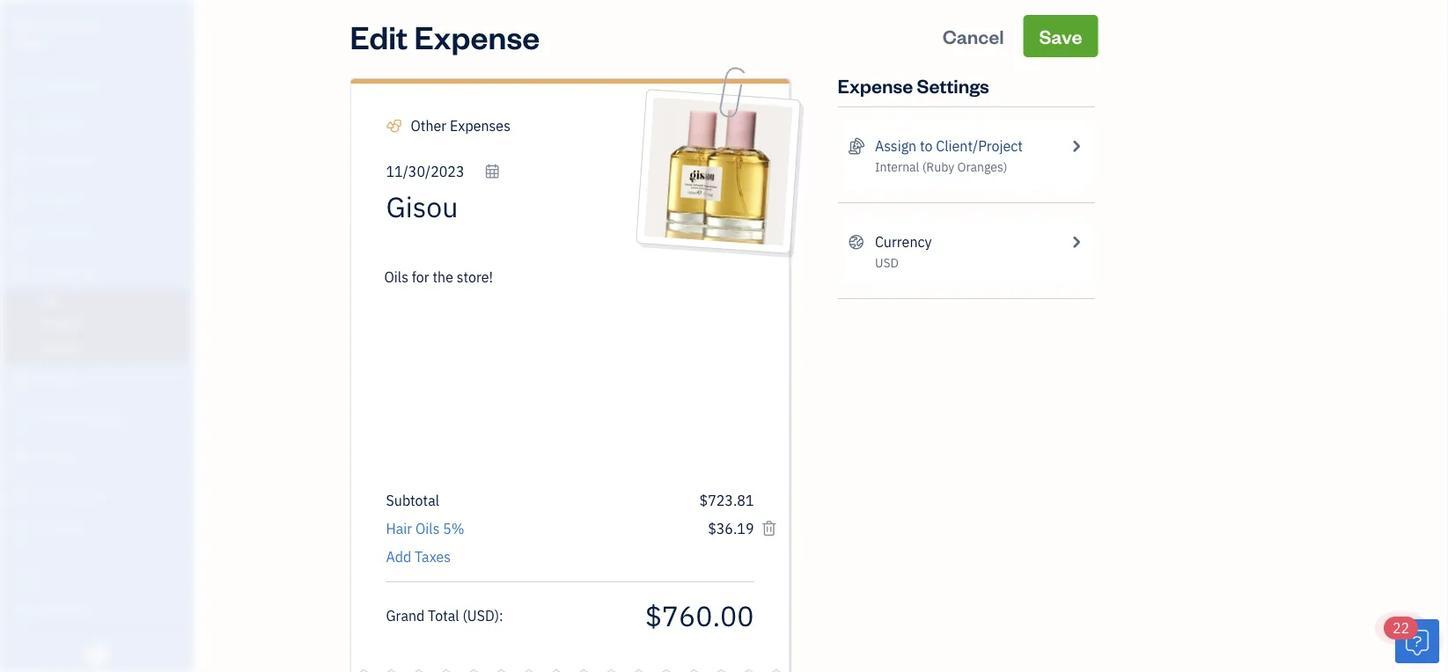 Task type: vqa. For each thing, say whether or not it's contained in the screenshot.
the 'Apr' at the left top of page
no



Task type: locate. For each thing, give the bounding box(es) containing it.
estimate image
[[11, 152, 33, 170]]

save
[[1040, 23, 1083, 48]]

1 horizontal spatial expense
[[838, 73, 914, 98]]

client/project
[[936, 137, 1023, 155]]

internal (ruby oranges)
[[875, 159, 1008, 175]]

team
[[13, 602, 41, 617]]

expensesrebilling image
[[849, 136, 865, 157]]

Merchant text field
[[386, 189, 627, 225]]

currencyandlanguage image
[[849, 232, 865, 253]]

expense image
[[11, 263, 33, 281]]

1 vertical spatial usd
[[468, 607, 495, 625]]

currency
[[875, 233, 932, 251]]

usd
[[875, 255, 899, 271], [468, 607, 495, 625]]

1 vertical spatial chevronright image
[[1068, 232, 1085, 253]]

delete image
[[671, 218, 758, 243]]

owner
[[14, 35, 49, 49]]

chart image
[[11, 484, 33, 502]]

items and services link
[[4, 627, 188, 658]]

%
[[452, 520, 465, 539]]

usd down currency
[[875, 255, 899, 271]]

cancel
[[943, 23, 1005, 48]]

2 chevronright image from the top
[[1068, 232, 1085, 253]]

grand total ( usd ):
[[386, 607, 504, 625]]

0 horizontal spatial usd
[[468, 607, 495, 625]]

oranges)
[[958, 159, 1008, 175]]

team members link
[[4, 595, 188, 625]]

add taxes
[[386, 548, 451, 567]]

(ruby
[[923, 159, 955, 175]]

usd right total
[[468, 607, 495, 625]]

invoice image
[[11, 189, 33, 207]]

1 vertical spatial expense
[[838, 73, 914, 98]]

0 vertical spatial expense
[[414, 15, 540, 57]]

add taxes button
[[386, 547, 451, 568]]

1 chevronright image from the top
[[1068, 136, 1085, 157]]

timer image
[[11, 410, 33, 428]]

freshbooks image
[[83, 645, 111, 666]]

project image
[[11, 373, 33, 391]]

payment image
[[11, 226, 33, 244]]

0 vertical spatial chevronright image
[[1068, 136, 1085, 157]]

1 horizontal spatial usd
[[875, 255, 899, 271]]

1 vertical spatial amount (usd) text field
[[644, 598, 754, 635]]

internal
[[875, 159, 920, 175]]

Amount (USD) text field
[[708, 520, 754, 539], [644, 598, 754, 635]]

settings
[[917, 73, 990, 98]]

expense
[[414, 15, 540, 57], [838, 73, 914, 98]]

and
[[43, 635, 61, 649]]

0 horizontal spatial expense
[[414, 15, 540, 57]]

edit expense
[[350, 15, 540, 57]]

report image
[[11, 521, 33, 539]]

):
[[495, 607, 504, 625]]

chevronright image for assign to client/project
[[1068, 136, 1085, 157]]

delete
[[671, 218, 714, 240]]

chevronright image
[[1068, 136, 1085, 157], [1068, 232, 1085, 253]]

grand
[[386, 607, 425, 625]]

oils
[[416, 520, 440, 539]]

0 vertical spatial usd
[[875, 255, 899, 271]]

Category text field
[[411, 115, 562, 137]]

22 button
[[1385, 617, 1440, 664]]

image
[[716, 222, 758, 243]]



Task type: describe. For each thing, give the bounding box(es) containing it.
items
[[13, 635, 40, 649]]

hair
[[386, 520, 412, 539]]

main element
[[0, 0, 238, 673]]

(
[[463, 607, 468, 625]]

assign
[[875, 137, 917, 155]]

oranges
[[47, 16, 97, 33]]

Date in MM/DD/YYYY format text field
[[386, 163, 501, 181]]

assign to client/project
[[875, 137, 1023, 155]]

expense settings
[[838, 73, 990, 98]]

subtotal
[[386, 492, 440, 510]]

ruby oranges owner
[[14, 16, 97, 49]]

dashboard image
[[11, 78, 33, 96]]

0 vertical spatial amount (usd) text field
[[708, 520, 754, 539]]

services
[[63, 635, 106, 649]]

resource center badge image
[[1396, 620, 1440, 664]]

apps link
[[4, 562, 188, 593]]

edit
[[350, 15, 408, 57]]

hair oils 5 %
[[386, 520, 465, 539]]

Description text field
[[377, 267, 746, 478]]

chevronright image for currency
[[1068, 232, 1085, 253]]

to
[[920, 137, 933, 155]]

add
[[386, 548, 412, 567]]

cancel button
[[927, 15, 1020, 57]]

$723.81
[[700, 492, 754, 510]]

taxes
[[415, 548, 451, 567]]

client image
[[11, 115, 33, 133]]

total
[[428, 607, 460, 625]]

22
[[1393, 620, 1410, 638]]

items and services
[[13, 635, 106, 649]]

team members
[[13, 602, 90, 617]]

ruby
[[14, 16, 45, 33]]

delete tax image
[[761, 519, 778, 540]]

5
[[443, 520, 452, 539]]

money image
[[11, 447, 33, 465]]

save button
[[1024, 15, 1099, 57]]

delete image button
[[671, 217, 758, 244]]

apps
[[13, 569, 39, 584]]

members
[[43, 602, 90, 617]]



